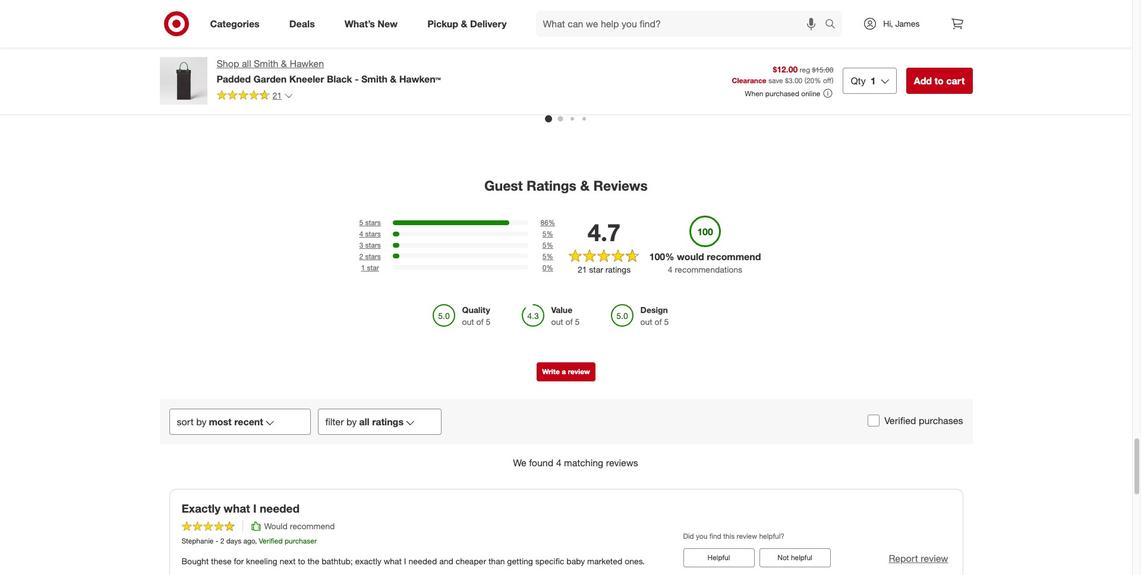 Task type: vqa. For each thing, say whether or not it's contained in the screenshot.
terms
no



Task type: locate. For each thing, give the bounding box(es) containing it.
1 $7.39 from the left
[[531, 43, 551, 53]]

$37.49 zevo indoor flying insect trap starter kit for fruit flies, gnats, and house flies - 4ct
[[288, 43, 382, 95]]

recommend inside the 100 % would recommend 4 recommendations
[[707, 251, 761, 263]]

i up the ,
[[253, 502, 257, 515]]

0 vertical spatial what
[[224, 502, 250, 515]]

and for needed
[[439, 556, 453, 567]]

guest
[[485, 177, 523, 194]]

0 horizontal spatial by
[[196, 416, 207, 428]]

1 vertical spatial 5 %
[[543, 241, 553, 250]]

insect inside $13.49 zevo flying insect trap refill kit - 4ct sponsored
[[212, 54, 234, 64]]

zevo down $6.99
[[409, 54, 428, 64]]

2 stars
[[359, 252, 381, 261]]

$7.39 for zevo fly gnat & fruit fly flying insect spray - 10oz image
[[531, 43, 551, 53]]

2 horizontal spatial insect
[[431, 64, 453, 74]]

0 horizontal spatial recommend
[[290, 521, 335, 531]]

% inside $12.00 reg $15.00 clearance save $ 3.00 ( 20 % off )
[[815, 76, 821, 85]]

4 left tier
[[936, 63, 940, 73]]

1 horizontal spatial insect
[[359, 54, 382, 64]]

trigger
[[456, 64, 481, 74]]

2 flying from the left
[[335, 54, 357, 64]]

for
[[346, 64, 356, 74], [948, 83, 958, 94], [234, 556, 244, 567]]

21 for 21 star ratings
[[578, 264, 587, 274]]

kit right starter in the left top of the page
[[334, 64, 344, 74]]

flower
[[940, 73, 965, 83]]

smith up garden
[[254, 58, 279, 70]]

refill
[[167, 64, 185, 74]]

1 horizontal spatial needed
[[409, 556, 437, 567]]

3 5 % from the top
[[543, 252, 553, 261]]

1 vertical spatial i
[[404, 556, 406, 567]]

marketed
[[587, 556, 623, 567]]

save
[[769, 76, 783, 85]]

review inside report review button
[[921, 553, 949, 565]]

out inside quality out of 5
[[462, 317, 474, 327]]

0 horizontal spatial 4ct
[[205, 64, 217, 74]]

1 vertical spatial all
[[359, 416, 370, 428]]

4 right found
[[556, 457, 562, 469]]

% for 5 stars
[[549, 218, 555, 227]]

what right exactly
[[384, 556, 402, 567]]

stars for 3 stars
[[365, 241, 381, 250]]

out inside 'design out of 5'
[[641, 317, 653, 327]]

4 inside the 100 % would recommend 4 recommendations
[[668, 265, 673, 275]]

add to cart button
[[907, 68, 973, 94]]

all inside shop all smith & hawken padded garden kneeler black - smith & hawken™
[[242, 58, 251, 70]]

1 horizontal spatial by
[[347, 416, 357, 428]]

star down 2 stars
[[367, 263, 379, 272]]

1 vertical spatial ratings
[[372, 416, 404, 428]]

1 vertical spatial for
[[948, 83, 958, 94]]

% for 2 stars
[[547, 252, 553, 261]]

recent
[[234, 416, 263, 428]]

review right a
[[568, 368, 590, 376]]

specific
[[536, 556, 565, 567]]

add to cart
[[914, 75, 965, 87]]

0 vertical spatial 5 %
[[543, 230, 553, 238]]

star for 21
[[589, 264, 603, 274]]

stars up the 1 star
[[365, 252, 381, 261]]

all right the shop
[[242, 58, 251, 70]]

0 vertical spatial review
[[568, 368, 590, 376]]

out inside value out of 5
[[551, 317, 563, 327]]

1 kit from the left
[[187, 64, 197, 74]]

3 zevo from the left
[[409, 54, 428, 64]]

ratings down 4.7
[[606, 264, 631, 274]]

0 horizontal spatial review
[[568, 368, 590, 376]]

0 horizontal spatial and
[[334, 74, 348, 85]]

out for design out of 5
[[641, 317, 653, 327]]

0 horizontal spatial 1
[[361, 263, 365, 272]]

star
[[367, 263, 379, 272], [589, 264, 603, 274]]

to left the
[[298, 556, 305, 567]]

for up 'house'
[[346, 64, 356, 74]]

by right sort on the bottom left
[[196, 416, 207, 428]]

0 horizontal spatial needed
[[260, 502, 300, 515]]

out down design
[[641, 317, 653, 327]]

1 horizontal spatial 21
[[578, 264, 587, 274]]

0 horizontal spatial i
[[253, 502, 257, 515]]

0 vertical spatial ratings
[[606, 264, 631, 274]]

21 right 0 %
[[578, 264, 587, 274]]

off
[[823, 76, 832, 85]]

purchases
[[919, 415, 963, 427]]

1 by from the left
[[196, 416, 207, 428]]

2 stars from the top
[[365, 230, 381, 238]]

star down 4.7
[[589, 264, 603, 274]]

2 horizontal spatial of
[[655, 317, 662, 327]]

we
[[513, 457, 527, 469]]

3
[[359, 241, 363, 250]]

3.00
[[789, 76, 803, 85]]

1 vertical spatial 2
[[220, 537, 224, 546]]

bathtub;
[[322, 556, 353, 567]]

review right report
[[921, 553, 949, 565]]

)
[[832, 76, 834, 85]]

needed left cheaper
[[409, 556, 437, 567]]

i right exactly
[[404, 556, 406, 567]]

% for 4 stars
[[547, 230, 553, 238]]

0 horizontal spatial $7.39 link
[[531, 0, 628, 83]]

1 vertical spatial needed
[[409, 556, 437, 567]]

0 vertical spatial 4ct
[[205, 64, 217, 74]]

reviews
[[606, 457, 638, 469]]

$7.39 link
[[531, 0, 628, 83], [652, 0, 749, 94]]

stars down 5 stars
[[365, 230, 381, 238]]

$7.39 down what can we help you find? suggestions appear below "search box"
[[652, 43, 672, 53]]

4ct down gnats,
[[313, 85, 325, 95]]

0 horizontal spatial out
[[462, 317, 474, 327]]

1 horizontal spatial trap
[[288, 64, 304, 74]]

would recommend
[[264, 521, 335, 531]]

of inside 'design out of 5'
[[655, 317, 662, 327]]

yaheetech 4 tier wood plant stand flower display stand for indoor/outdoor
[[895, 63, 981, 104]]

james
[[896, 18, 920, 29]]

1 5 % from the top
[[543, 230, 553, 238]]

0 vertical spatial smith
[[254, 58, 279, 70]]

insect
[[212, 54, 234, 64], [359, 54, 382, 64], [431, 64, 453, 74]]

0 horizontal spatial flying
[[187, 54, 209, 64]]

1 horizontal spatial for
[[346, 64, 356, 74]]

a
[[562, 368, 566, 376]]

verified
[[885, 415, 917, 427], [259, 537, 283, 546]]

1 horizontal spatial i
[[404, 556, 406, 567]]

1 horizontal spatial all
[[359, 416, 370, 428]]

4 stars from the top
[[365, 252, 381, 261]]

verified right the "verified purchases" option
[[885, 415, 917, 427]]

0 horizontal spatial ratings
[[372, 416, 404, 428]]

2 horizontal spatial zevo
[[409, 54, 428, 64]]

1 horizontal spatial star
[[589, 264, 603, 274]]

1 zevo from the left
[[167, 54, 185, 64]]

0 vertical spatial recommend
[[707, 251, 761, 263]]

and right gnats,
[[334, 74, 348, 85]]

86
[[541, 218, 549, 227]]

1 horizontal spatial and
[[439, 556, 453, 567]]

2 down 3
[[359, 252, 363, 261]]

trap inside $37.49 zevo indoor flying insect trap starter kit for fruit flies, gnats, and house flies - 4ct
[[288, 64, 304, 74]]

verified right the ,
[[259, 537, 283, 546]]

1 horizontal spatial out
[[551, 317, 563, 327]]

all right 'filter'
[[359, 416, 370, 428]]

0 horizontal spatial for
[[234, 556, 244, 567]]

$15.00
[[812, 65, 834, 74]]

2 out from the left
[[551, 317, 563, 327]]

shop all smith & hawken padded garden kneeler black - smith & hawken™
[[217, 58, 441, 85]]

1 vertical spatial 21
[[578, 264, 587, 274]]

0 horizontal spatial $7.39
[[531, 43, 551, 53]]

flying down $13.49
[[187, 54, 209, 64]]

2 by from the left
[[347, 416, 357, 428]]

tier
[[943, 63, 957, 73]]

for down flower
[[948, 83, 958, 94]]

purchaser
[[285, 537, 317, 546]]

$12.00
[[773, 64, 798, 74]]

1 of from the left
[[477, 317, 484, 327]]

recommend up recommendations
[[707, 251, 761, 263]]

3 out from the left
[[641, 317, 653, 327]]

insect up the fruit
[[359, 54, 382, 64]]

1 horizontal spatial flying
[[335, 54, 357, 64]]

of down design
[[655, 317, 662, 327]]

insect inside $6.99 zevo ant roach & fly multi-insect trigger spray - 12oz sponsored
[[431, 64, 453, 74]]

0 horizontal spatial kit
[[187, 64, 197, 74]]

4ct inside $13.49 zevo flying insect trap refill kit - 4ct sponsored
[[205, 64, 217, 74]]

$62.99
[[773, 43, 798, 53]]

needed up would
[[260, 502, 300, 515]]

kit inside $37.49 zevo indoor flying insect trap starter kit for fruit flies, gnats, and house flies - 4ct
[[334, 64, 344, 74]]

zevo fly gnat & fruit fly flying insect spray - 10oz image
[[531, 0, 628, 36]]

0 horizontal spatial all
[[242, 58, 251, 70]]

did you find this review helpful?
[[683, 532, 785, 541]]

4 left recommendations
[[668, 265, 673, 275]]

(
[[805, 76, 807, 85]]

stand down yaheetech
[[916, 73, 938, 83]]

trap up "padded"
[[237, 54, 252, 64]]

- right black
[[355, 73, 359, 85]]

zevo
[[167, 54, 185, 64], [288, 54, 306, 64], [409, 54, 428, 64]]

1 right the qty
[[871, 75, 876, 87]]

0 horizontal spatial 21
[[273, 90, 282, 100]]

1 horizontal spatial zevo
[[288, 54, 306, 64]]

0 horizontal spatial star
[[367, 263, 379, 272]]

design out of 5
[[641, 305, 669, 327]]

reg for $12.00
[[800, 65, 810, 74]]

flying up black
[[335, 54, 357, 64]]

0 vertical spatial i
[[253, 502, 257, 515]]

- right flies
[[308, 85, 311, 95]]

zevo ant roach & fly multi-insect trigger spray - 12oz image
[[409, 0, 507, 36]]

0 horizontal spatial trap
[[237, 54, 252, 64]]

by for sort by
[[196, 416, 207, 428]]

0 vertical spatial verified
[[885, 415, 917, 427]]

1 vertical spatial review
[[737, 532, 758, 541]]

what
[[224, 502, 250, 515], [384, 556, 402, 567]]

-
[[200, 64, 203, 74], [355, 73, 359, 85], [409, 74, 413, 85], [308, 85, 311, 95], [216, 537, 218, 546]]

1 vertical spatial what
[[384, 556, 402, 567]]

zevo down $37.49
[[288, 54, 306, 64]]

1 vertical spatial and
[[439, 556, 453, 567]]

1 horizontal spatial 4ct
[[313, 85, 325, 95]]

$13.49
[[167, 43, 192, 53]]

and
[[334, 74, 348, 85], [439, 556, 453, 567]]

to
[[935, 75, 944, 87], [298, 556, 305, 567]]

1 vertical spatial reg
[[800, 65, 810, 74]]

1 horizontal spatial to
[[935, 75, 944, 87]]

reg inside $62.99 reg $93.99
[[773, 54, 784, 63]]

5 inside quality out of 5
[[486, 317, 491, 327]]

1 horizontal spatial 2
[[359, 252, 363, 261]]

kit right refill
[[187, 64, 197, 74]]

and left cheaper
[[439, 556, 453, 567]]

stand
[[916, 73, 938, 83], [924, 83, 946, 94]]

5 inside 'design out of 5'
[[664, 317, 669, 327]]

2 of from the left
[[566, 317, 573, 327]]

out
[[462, 317, 474, 327], [551, 317, 563, 327], [641, 317, 653, 327]]

1 vertical spatial recommend
[[290, 521, 335, 531]]

% for 1 star
[[547, 263, 553, 272]]

zevo indoor flying insect trap starter kit for fruit flies, gnats, and house flies - 4ct image
[[288, 0, 386, 36]]

- left days
[[216, 537, 218, 546]]

1 horizontal spatial $7.39 link
[[652, 0, 749, 94]]

stand up indoor/outdoor
[[924, 83, 946, 94]]

5 % for 4 stars
[[543, 230, 553, 238]]

flying
[[187, 54, 209, 64], [335, 54, 357, 64]]

1 vertical spatial smith
[[361, 73, 388, 85]]

0 horizontal spatial what
[[224, 502, 250, 515]]

insect inside $37.49 zevo indoor flying insect trap starter kit for fruit flies, gnats, and house flies - 4ct
[[359, 54, 382, 64]]

stars for 2 stars
[[365, 252, 381, 261]]

2 zevo from the left
[[288, 54, 306, 64]]

1 down 2 stars
[[361, 263, 365, 272]]

0 horizontal spatial 2
[[220, 537, 224, 546]]

plant
[[895, 73, 913, 83]]

spray
[[483, 64, 505, 74]]

stars up 4 stars
[[365, 218, 381, 227]]

2 vertical spatial 5 %
[[543, 252, 553, 261]]

0 vertical spatial reg
[[773, 54, 784, 63]]

filter by all ratings
[[326, 416, 404, 428]]

of down quality
[[477, 317, 484, 327]]

& left fly
[[471, 54, 476, 64]]

out down value
[[551, 317, 563, 327]]

0 horizontal spatial reg
[[773, 54, 784, 63]]

zevo inside $13.49 zevo flying insect trap refill kit - 4ct sponsored
[[167, 54, 185, 64]]

1 horizontal spatial of
[[566, 317, 573, 327]]

of for value
[[566, 317, 573, 327]]

and for gnats,
[[334, 74, 348, 85]]

0 vertical spatial and
[[334, 74, 348, 85]]

zevo for zevo indoor flying insect trap starter kit for fruit flies, gnats, and house flies - 4ct
[[288, 54, 306, 64]]

i
[[253, 502, 257, 515], [404, 556, 406, 567]]

indoor/outdoor
[[895, 94, 952, 104]]

smith
[[254, 58, 279, 70], [361, 73, 388, 85]]

1 stars from the top
[[365, 218, 381, 227]]

by
[[196, 416, 207, 428], [347, 416, 357, 428]]

- inside $6.99 zevo ant roach & fly multi-insect trigger spray - 12oz sponsored
[[409, 74, 413, 85]]

for right these
[[234, 556, 244, 567]]

trap up flies,
[[288, 64, 304, 74]]

review inside write a review button
[[568, 368, 590, 376]]

review right this
[[737, 532, 758, 541]]

2 horizontal spatial review
[[921, 553, 949, 565]]

out for value out of 5
[[551, 317, 563, 327]]

21 down garden
[[273, 90, 282, 100]]

zevo up refill
[[167, 54, 185, 64]]

reg up ( on the top right of page
[[800, 65, 810, 74]]

%
[[815, 76, 821, 85], [549, 218, 555, 227], [547, 230, 553, 238], [547, 241, 553, 250], [665, 251, 675, 263], [547, 252, 553, 261], [547, 263, 553, 272]]

not helpful button
[[760, 549, 831, 568]]

2 horizontal spatial out
[[641, 317, 653, 327]]

1 vertical spatial 4ct
[[313, 85, 325, 95]]

- inside shop all smith & hawken padded garden kneeler black - smith & hawken™
[[355, 73, 359, 85]]

what up days
[[224, 502, 250, 515]]

insect up "padded"
[[212, 54, 234, 64]]

0 horizontal spatial verified
[[259, 537, 283, 546]]

ones.
[[625, 556, 645, 567]]

0 horizontal spatial zevo
[[167, 54, 185, 64]]

purchased
[[766, 89, 800, 98]]

exactly
[[182, 502, 221, 515]]

- right refill
[[200, 64, 203, 74]]

86 %
[[541, 218, 555, 227]]

1 flying from the left
[[187, 54, 209, 64]]

kit
[[187, 64, 197, 74], [334, 64, 344, 74]]

kneeling
[[246, 556, 277, 567]]

1 horizontal spatial review
[[737, 532, 758, 541]]

stars up 2 stars
[[365, 241, 381, 250]]

1 horizontal spatial recommend
[[707, 251, 761, 263]]

of inside quality out of 5
[[477, 317, 484, 327]]

& inside $6.99 zevo ant roach & fly multi-insect trigger spray - 12oz sponsored
[[471, 54, 476, 64]]

& right ratings
[[580, 177, 590, 194]]

1 horizontal spatial $7.39
[[652, 43, 672, 53]]

1 horizontal spatial 1
[[871, 75, 876, 87]]

2 horizontal spatial for
[[948, 83, 958, 94]]

4ct right refill
[[205, 64, 217, 74]]

1 vertical spatial 1
[[361, 263, 365, 272]]

2 kit from the left
[[334, 64, 344, 74]]

2 left days
[[220, 537, 224, 546]]

ratings right 'filter'
[[372, 416, 404, 428]]

4ct inside $37.49 zevo indoor flying insect trap starter kit for fruit flies, gnats, and house flies - 4ct
[[313, 85, 325, 95]]

by right 'filter'
[[347, 416, 357, 428]]

1 vertical spatial to
[[298, 556, 305, 567]]

reg down the $62.99
[[773, 54, 784, 63]]

reg inside $12.00 reg $15.00 clearance save $ 3.00 ( 20 % off )
[[800, 65, 810, 74]]

exactly what i needed
[[182, 502, 300, 515]]

& up garden
[[281, 58, 287, 70]]

insect down ant
[[431, 64, 453, 74]]

ratings
[[606, 264, 631, 274], [372, 416, 404, 428]]

recommend up purchaser
[[290, 521, 335, 531]]

0 horizontal spatial insect
[[212, 54, 234, 64]]

of inside value out of 5
[[566, 317, 573, 327]]

1 horizontal spatial kit
[[334, 64, 344, 74]]

21 for 21
[[273, 90, 282, 100]]

1 horizontal spatial what
[[384, 556, 402, 567]]

1 out from the left
[[462, 317, 474, 327]]

What can we help you find? suggestions appear below search field
[[536, 11, 828, 37]]

to right add
[[935, 75, 944, 87]]

1 horizontal spatial reg
[[800, 65, 810, 74]]

$7.39 down zevo fly gnat & fruit fly flying insect spray - 10oz image
[[531, 43, 551, 53]]

ant
[[430, 54, 443, 64]]

stars
[[365, 218, 381, 227], [365, 230, 381, 238], [365, 241, 381, 250], [365, 252, 381, 261]]

design
[[641, 305, 668, 315]]

1 $7.39 link from the left
[[531, 0, 628, 83]]

pickup & delivery
[[428, 18, 507, 29]]

reg
[[773, 54, 784, 63], [800, 65, 810, 74]]

& left hawken™
[[390, 73, 397, 85]]

0 %
[[543, 263, 553, 272]]

zevo for zevo flying insect trap refill kit - 4ct
[[167, 54, 185, 64]]

and inside $37.49 zevo indoor flying insect trap starter kit for fruit flies, gnats, and house flies - 4ct
[[334, 74, 348, 85]]

3 of from the left
[[655, 317, 662, 327]]

zevo for zevo ant roach & fly multi-insect trigger spray - 12oz
[[409, 54, 428, 64]]

- left "12oz"
[[409, 74, 413, 85]]

0 vertical spatial 2
[[359, 252, 363, 261]]

0 horizontal spatial of
[[477, 317, 484, 327]]

1 horizontal spatial ratings
[[606, 264, 631, 274]]

0 vertical spatial to
[[935, 75, 944, 87]]

2 $7.39 from the left
[[652, 43, 672, 53]]

value out of 5
[[551, 305, 580, 327]]

- inside $13.49 zevo flying insect trap refill kit - 4ct sponsored
[[200, 64, 203, 74]]

of down value
[[566, 317, 573, 327]]

3 stars from the top
[[365, 241, 381, 250]]

kit inside $13.49 zevo flying insect trap refill kit - 4ct sponsored
[[187, 64, 197, 74]]

next
[[280, 556, 296, 567]]

$
[[785, 76, 789, 85]]

0 horizontal spatial smith
[[254, 58, 279, 70]]

0 vertical spatial all
[[242, 58, 251, 70]]

smith right black
[[361, 73, 388, 85]]

2 5 % from the top
[[543, 241, 553, 250]]

zevo inside $37.49 zevo indoor flying insect trap starter kit for fruit flies, gnats, and house flies - 4ct
[[288, 54, 306, 64]]

$13.49 zevo flying insect trap refill kit - 4ct sponsored
[[167, 43, 252, 83]]

deals
[[289, 18, 315, 29]]

out down quality
[[462, 317, 474, 327]]

zevo inside $6.99 zevo ant roach & fly multi-insect trigger spray - 12oz sponsored
[[409, 54, 428, 64]]

report review button
[[889, 552, 949, 566]]



Task type: describe. For each thing, give the bounding box(es) containing it.
wood
[[959, 63, 981, 73]]

Verified purchases checkbox
[[868, 415, 880, 427]]

report review
[[889, 553, 949, 565]]

reviews
[[594, 177, 648, 194]]

stephanie - 2 days ago , verified purchaser
[[182, 537, 317, 546]]

display
[[895, 83, 922, 94]]

not
[[778, 553, 789, 562]]

12oz
[[415, 74, 433, 85]]

would
[[677, 251, 704, 263]]

what's new link
[[335, 11, 413, 37]]

write
[[542, 368, 560, 376]]

stars for 5 stars
[[365, 218, 381, 227]]

when purchased online
[[745, 89, 821, 98]]

we found 4 matching reviews
[[513, 457, 638, 469]]

for inside $37.49 zevo indoor flying insect trap starter kit for fruit flies, gnats, and house flies - 4ct
[[346, 64, 356, 74]]

helpful
[[708, 553, 730, 562]]

0 vertical spatial needed
[[260, 502, 300, 515]]

quality out of 5
[[462, 305, 491, 327]]

1 horizontal spatial smith
[[361, 73, 388, 85]]

21 link
[[217, 90, 294, 103]]

star for 1
[[367, 263, 379, 272]]

1 vertical spatial stand
[[924, 83, 946, 94]]

indoor
[[309, 54, 333, 64]]

multi-
[[409, 64, 431, 74]]

2 $7.39 link from the left
[[652, 0, 749, 94]]

helpful button
[[683, 549, 755, 568]]

for inside the yaheetech 4 tier wood plant stand flower display stand for indoor/outdoor
[[948, 83, 958, 94]]

categories link
[[200, 11, 275, 37]]

when
[[745, 89, 764, 98]]

4.7
[[588, 218, 621, 246]]

zevo ant roach & spider crawling insect spray - 10oz image
[[652, 0, 749, 36]]

1 star
[[361, 263, 379, 272]]

cheaper
[[456, 556, 486, 567]]

found
[[529, 457, 554, 469]]

5 stars
[[359, 218, 381, 227]]

to inside the add to cart button
[[935, 75, 944, 87]]

verified purchases
[[885, 415, 963, 427]]

$6.99 zevo ant roach & fly multi-insect trigger spray - 12oz sponsored
[[409, 43, 505, 94]]

did
[[683, 532, 694, 541]]

qty 1
[[851, 75, 876, 87]]

helpful
[[791, 553, 813, 562]]

0 horizontal spatial to
[[298, 556, 305, 567]]

most
[[209, 416, 232, 428]]

- inside $37.49 zevo indoor flying insect trap starter kit for fruit flies, gnats, and house flies - 4ct
[[308, 85, 311, 95]]

what's
[[345, 18, 375, 29]]

zevo flying insect trap refill kit - 4ct image
[[167, 0, 264, 36]]

pickup & delivery link
[[417, 11, 522, 37]]

$62.99 reg $93.99
[[773, 43, 807, 63]]

5 inside value out of 5
[[575, 317, 580, 327]]

trap inside $13.49 zevo flying insect trap refill kit - 4ct sponsored
[[237, 54, 252, 64]]

roach
[[445, 54, 469, 64]]

these
[[211, 556, 232, 567]]

sponsored inside $6.99 zevo ant roach & fly multi-insect trigger spray - 12oz sponsored
[[409, 85, 445, 94]]

report
[[889, 553, 919, 565]]

not helpful
[[778, 553, 813, 562]]

100 % would recommend 4 recommendations
[[650, 251, 761, 275]]

1 horizontal spatial verified
[[885, 415, 917, 427]]

of for quality
[[477, 317, 484, 327]]

% for 3 stars
[[547, 241, 553, 250]]

you
[[696, 532, 708, 541]]

0 vertical spatial 1
[[871, 75, 876, 87]]

quality
[[462, 305, 490, 315]]

recommendations
[[675, 265, 743, 275]]

yaheetech 4 tier foldable wooden flower plant display stand shelf ladder for indoor/outdoor image
[[773, 0, 871, 36]]

starter
[[306, 64, 331, 74]]

deals link
[[279, 11, 330, 37]]

new
[[378, 18, 398, 29]]

% inside the 100 % would recommend 4 recommendations
[[665, 251, 675, 263]]

3 stars
[[359, 241, 381, 250]]

flying inside $37.49 zevo indoor flying insect trap starter kit for fruit flies, gnats, and house flies - 4ct
[[335, 54, 357, 64]]

bought
[[182, 556, 209, 567]]

getting
[[507, 556, 533, 567]]

$48.99
[[895, 43, 919, 53]]

sponsored for yaheetech 4 tier wood plant stand flower display stand for indoor/outdoor image
[[895, 83, 930, 92]]

flies
[[288, 85, 305, 95]]

& right pickup
[[461, 18, 468, 29]]

clearance
[[732, 76, 767, 85]]

20
[[807, 76, 815, 85]]

add
[[914, 75, 932, 87]]

house
[[350, 74, 374, 85]]

this
[[724, 532, 735, 541]]

4 stars
[[359, 230, 381, 238]]

5 % for 3 stars
[[543, 241, 553, 250]]

1 vertical spatial verified
[[259, 537, 283, 546]]

by for filter by
[[347, 416, 357, 428]]

out for quality out of 5
[[462, 317, 474, 327]]

padded
[[217, 73, 251, 85]]

exactly
[[355, 556, 382, 567]]

search button
[[820, 11, 849, 39]]

image of padded garden kneeler black - smith & hawken™ image
[[160, 57, 207, 105]]

2 vertical spatial for
[[234, 556, 244, 567]]

kneeler
[[289, 73, 324, 85]]

flying inside $13.49 zevo flying insect trap refill kit - 4ct sponsored
[[187, 54, 209, 64]]

matching
[[564, 457, 604, 469]]

what's new
[[345, 18, 398, 29]]

sponsored for zevo indoor flying insect trap starter kit for fruit flies, gnats, and house flies - 4ct image on the left
[[288, 85, 323, 94]]

filter
[[326, 416, 344, 428]]

hawken™
[[399, 73, 441, 85]]

than
[[489, 556, 505, 567]]

categories
[[210, 18, 260, 29]]

$7.39 for zevo ant roach & spider crawling insect spray - 10oz image
[[652, 43, 672, 53]]

write a review button
[[537, 363, 596, 382]]

of for design
[[655, 317, 662, 327]]

0 vertical spatial stand
[[916, 73, 938, 83]]

reg for $62.99
[[773, 54, 784, 63]]

5 % for 2 stars
[[543, 252, 553, 261]]

qty
[[851, 75, 866, 87]]

4 up 3
[[359, 230, 363, 238]]

4 inside the yaheetech 4 tier wood plant stand flower display stand for indoor/outdoor
[[936, 63, 940, 73]]

sort
[[177, 416, 194, 428]]

sponsored for 'yaheetech 4 tier foldable wooden flower plant display stand shelf ladder for indoor/outdoor' image
[[773, 83, 808, 92]]

helpful?
[[760, 532, 785, 541]]

yaheetech 4 tier wood plant stand flower display stand for indoor/outdoor image
[[895, 0, 992, 36]]

sponsored inside $13.49 zevo flying insect trap refill kit - 4ct sponsored
[[167, 74, 202, 83]]

stars for 4 stars
[[365, 230, 381, 238]]

hi, james
[[884, 18, 920, 29]]

days
[[226, 537, 241, 546]]

cart
[[947, 75, 965, 87]]



